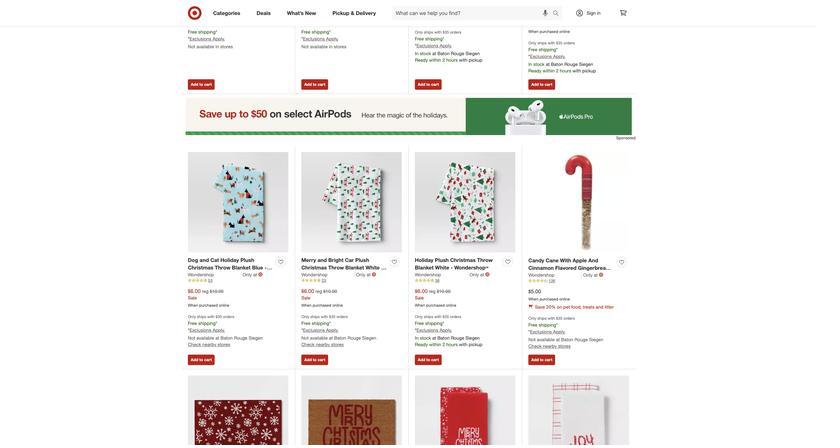 Task type: vqa. For each thing, say whether or not it's contained in the screenshot.
Target
no



Task type: describe. For each thing, give the bounding box(es) containing it.
pickup & delivery
[[333, 10, 376, 16]]

1 vertical spatial pickup
[[582, 68, 596, 73]]

0 vertical spatial within
[[429, 57, 441, 63]]

wondershop™ inside candy cane with apple and cinnamon flavored gingerbread men dog treats - 4.4oz - wondershop™
[[529, 279, 563, 286]]

wondershop link for christmas
[[415, 271, 468, 278]]

53 link
[[188, 278, 288, 284]]

ships for dog and cat holiday plush christmas throw blanket blue - wondershop™
[[197, 314, 206, 319]]

treats
[[552, 272, 568, 278]]

rouge for merry and bright car plush christmas throw blanket white - wondershop™
[[348, 335, 361, 341]]

blanket for holiday
[[232, 264, 251, 271]]

when inside $8.99 reg sale when purchased online
[[188, 18, 198, 23]]

sign
[[587, 10, 596, 16]]

$35 for candy cane with apple and cinnamon flavored gingerbread men dog treats - 4.4oz - wondershop™
[[556, 316, 563, 321]]

cinnamon
[[529, 265, 554, 271]]

flavored
[[555, 265, 577, 271]]

gingerbread
[[578, 265, 609, 271]]

$8.99
[[188, 3, 201, 10]]

$10.00 for dog and cat holiday plush christmas throw blanket blue - wondershop™
[[210, 288, 224, 294]]

throw inside holiday plush christmas throw blanket white - wondershop™
[[477, 257, 493, 263]]

$5.00
[[529, 288, 541, 295]]

available for dog and cat holiday plush christmas throw blanket blue - wondershop™
[[197, 335, 214, 341]]

dog inside dog and cat holiday plush christmas throw blanket blue - wondershop™
[[188, 257, 198, 263]]

holiday plush christmas throw blanket white - wondershop™
[[415, 257, 493, 271]]

on
[[557, 304, 562, 310]]

pickup
[[333, 10, 349, 16]]

0 vertical spatial pickup
[[469, 57, 483, 63]]

apple
[[573, 257, 587, 264]]

new
[[305, 10, 316, 16]]

when inside $5.00 when purchased online
[[529, 297, 539, 302]]

baton for candy cane with apple and cinnamon flavored gingerbread men dog treats - 4.4oz - wondershop™
[[561, 337, 573, 342]]

purchased inside $5.00 when purchased online
[[540, 297, 558, 302]]

with
[[560, 257, 571, 264]]

only at ¬ for car
[[356, 271, 376, 278]]

4.4oz
[[573, 272, 586, 278]]

$10.00 for holiday plush christmas throw blanket white - wondershop™
[[437, 288, 451, 294]]

1 vertical spatial stock
[[534, 61, 545, 67]]

not for candy cane with apple and cinnamon flavored gingerbread men dog treats - 4.4oz - wondershop™
[[529, 337, 536, 342]]

merry and bright car plush christmas throw blanket white - wondershop™
[[301, 257, 383, 278]]

holiday inside holiday plush christmas throw blanket white - wondershop™
[[415, 257, 434, 263]]

what's
[[287, 10, 304, 16]]

available for candy cane with apple and cinnamon flavored gingerbread men dog treats - 4.4oz - wondershop™
[[537, 337, 555, 342]]

$35 for holiday plush christmas throw blanket white - wondershop™
[[443, 314, 449, 319]]

search button
[[550, 6, 566, 22]]

0 horizontal spatial in
[[216, 44, 219, 49]]

$6.00 for dog and cat holiday plush christmas throw blanket blue - wondershop™
[[188, 288, 201, 294]]

1 vertical spatial in
[[529, 61, 532, 67]]

What can we help you find? suggestions appear below search field
[[392, 6, 555, 20]]

sponsored
[[616, 135, 636, 140]]

1 vertical spatial within
[[543, 68, 555, 73]]

0 vertical spatial 2
[[443, 57, 445, 63]]

christmas inside holiday plush christmas throw blanket white - wondershop™
[[450, 257, 476, 263]]

only ships with $35 orders free shipping * * exclusions apply. not available at baton rouge siegen check nearby stores for merry and bright car plush christmas throw blanket white - wondershop™
[[301, 314, 376, 347]]

deals
[[257, 10, 271, 16]]

men
[[529, 272, 539, 278]]

$6.00 for merry and bright car plush christmas throw blanket white - wondershop™
[[301, 288, 314, 294]]

what's new
[[287, 10, 316, 16]]

check for candy cane with apple and cinnamon flavored gingerbread men dog treats - 4.4oz - wondershop™
[[529, 343, 542, 349]]

treats
[[583, 304, 595, 310]]

¬ for candy cane with apple and cinnamon flavored gingerbread men dog treats - 4.4oz - wondershop™
[[599, 272, 603, 278]]

&
[[351, 10, 354, 16]]

deals link
[[251, 6, 279, 20]]

candy
[[529, 257, 544, 264]]

rouge for dog and cat holiday plush christmas throw blanket blue - wondershop™
[[234, 335, 247, 341]]

rouge for holiday plush christmas throw blanket white - wondershop™
[[451, 335, 464, 341]]

2 vertical spatial within
[[429, 342, 441, 347]]

and
[[589, 257, 598, 264]]

orders for dog and cat holiday plush christmas throw blanket blue - wondershop™
[[223, 314, 234, 319]]

38
[[435, 278, 440, 283]]

pickup & delivery link
[[327, 6, 384, 20]]

and for merry
[[318, 257, 327, 263]]

only ships with $35 orders free shipping * * exclusions apply. not available at baton rouge siegen check nearby stores for dog and cat holiday plush christmas throw blanket blue - wondershop™
[[188, 314, 263, 347]]

$35 for dog and cat holiday plush christmas throw blanket blue - wondershop™
[[216, 314, 222, 319]]

wondershop link for bright
[[301, 271, 355, 278]]

23
[[322, 278, 326, 283]]

ships for merry and bright car plush christmas throw blanket white - wondershop™
[[311, 314, 320, 319]]

- inside the 'merry and bright car plush christmas throw blanket white - wondershop™'
[[381, 264, 383, 271]]

reg inside $8.99 reg sale when purchased online
[[202, 4, 209, 9]]

merry
[[301, 257, 316, 263]]

not for dog and cat holiday plush christmas throw blanket blue - wondershop™
[[188, 335, 195, 341]]

check for dog and cat holiday plush christmas throw blanket blue - wondershop™
[[188, 342, 201, 347]]

candy cane with apple and cinnamon flavored gingerbread men dog treats - 4.4oz - wondershop™ link
[[529, 257, 614, 286]]

38 link
[[415, 278, 516, 284]]

23 link
[[301, 278, 402, 284]]

1 horizontal spatial in
[[329, 44, 333, 49]]

$6.00 reg $10.00 sale when purchased online for dog and cat holiday plush christmas throw blanket blue - wondershop™
[[188, 288, 229, 308]]

2 vertical spatial 2
[[443, 342, 445, 347]]

0 vertical spatial ready
[[415, 57, 428, 63]]

1 vertical spatial hours
[[560, 68, 571, 73]]

$5.00 when purchased online
[[529, 288, 570, 302]]

purchased inside $8.99 reg sale when purchased online
[[199, 18, 218, 23]]

baton for merry and bright car plush christmas throw blanket white - wondershop™
[[334, 335, 346, 341]]

stores for merry and bright car plush christmas throw blanket white - wondershop™
[[331, 342, 344, 347]]

available for merry and bright car plush christmas throw blanket white - wondershop™
[[310, 335, 328, 341]]

advertisement region
[[182, 98, 636, 135]]

wondershop™ inside the 'merry and bright car plush christmas throw blanket white - wondershop™'
[[301, 272, 336, 278]]

blanket for car
[[345, 264, 364, 271]]

siegen for dog and cat holiday plush christmas throw blanket blue - wondershop™
[[249, 335, 263, 341]]

orders for merry and bright car plush christmas throw blanket white - wondershop™
[[337, 314, 348, 319]]

pet
[[564, 304, 570, 310]]

wondershop™ inside holiday plush christmas throw blanket white - wondershop™
[[454, 264, 489, 271]]

wondershop link for with
[[529, 272, 582, 278]]

holiday inside dog and cat holiday plush christmas throw blanket blue - wondershop™
[[221, 257, 239, 263]]

candy cane with apple and cinnamon flavored gingerbread men dog treats - 4.4oz - wondershop™
[[529, 257, 609, 286]]

wondershop for dog
[[188, 272, 214, 277]]

plush for blue
[[241, 257, 254, 263]]

2 vertical spatial stock
[[420, 335, 431, 341]]

categories link
[[208, 6, 249, 20]]

save 20% on pet food, treats and litter
[[535, 304, 614, 310]]

- inside holiday plush christmas throw blanket white - wondershop™
[[451, 264, 453, 271]]

¬ for merry and bright car plush christmas throw blanket white - wondershop™
[[372, 271, 376, 278]]

2 vertical spatial ready
[[415, 342, 428, 347]]



Task type: locate. For each thing, give the bounding box(es) containing it.
plush for white
[[355, 257, 369, 263]]

1 horizontal spatial nearby
[[316, 342, 330, 347]]

white up '23' "link"
[[366, 264, 380, 271]]

sign in link
[[570, 6, 611, 20]]

2 horizontal spatial check
[[529, 343, 542, 349]]

2pk 'merry christmas' hand towel set red/white - wondershop™ image
[[415, 376, 516, 445], [415, 376, 516, 445]]

not
[[188, 44, 195, 49], [301, 44, 309, 49], [188, 335, 195, 341], [301, 335, 309, 341], [529, 337, 536, 342]]

reg
[[202, 4, 209, 9], [429, 4, 436, 9], [543, 15, 549, 20], [202, 288, 209, 294], [315, 288, 322, 294], [429, 288, 436, 294]]

only ships with $35 orders free shipping * * exclusions apply. not available at baton rouge siegen check nearby stores for candy cane with apple and cinnamon flavored gingerbread men dog treats - 4.4oz - wondershop™
[[529, 316, 604, 349]]

holiday plush christmas throw blanket white - wondershop™ link
[[415, 256, 500, 271]]

*
[[216, 29, 217, 35], [329, 29, 331, 35], [188, 36, 190, 41], [301, 36, 303, 41], [443, 36, 444, 42], [415, 43, 417, 48], [556, 47, 558, 52], [529, 54, 530, 59], [216, 321, 217, 326], [329, 321, 331, 326], [443, 321, 444, 326], [556, 322, 558, 328], [188, 327, 190, 333], [301, 327, 303, 333], [415, 327, 417, 333], [529, 329, 530, 335]]

purchased
[[199, 18, 218, 23], [426, 18, 445, 23], [540, 29, 558, 34], [540, 297, 558, 302], [199, 303, 218, 308], [313, 303, 331, 308], [426, 303, 445, 308]]

wondershop up 38
[[415, 272, 441, 277]]

0 horizontal spatial check nearby stores button
[[188, 341, 230, 348]]

wondershop™ up 38 link
[[454, 264, 489, 271]]

to
[[199, 82, 203, 87], [313, 82, 317, 87], [426, 82, 430, 87], [540, 82, 544, 87], [199, 357, 203, 362], [313, 357, 317, 362], [426, 357, 430, 362], [540, 357, 544, 362]]

wondershop link up 126
[[529, 272, 582, 278]]

wondershop link
[[188, 271, 241, 278], [301, 271, 355, 278], [415, 271, 468, 278], [529, 272, 582, 278]]

¬ for dog and cat holiday plush christmas throw blanket blue - wondershop™
[[258, 271, 263, 278]]

christmas for merry and bright car plush christmas throw blanket white - wondershop™
[[301, 264, 327, 271]]

ships
[[424, 30, 433, 35], [538, 41, 547, 45], [197, 314, 206, 319], [311, 314, 320, 319], [424, 314, 433, 319], [538, 316, 547, 321]]

throw up 38 link
[[477, 257, 493, 263]]

blanket inside the 'merry and bright car plush christmas throw blanket white - wondershop™'
[[345, 264, 364, 271]]

$6.00 reg $10.00 sale when purchased online for merry and bright car plush christmas throw blanket white - wondershop™
[[301, 288, 343, 308]]

1 horizontal spatial check nearby stores button
[[301, 341, 344, 348]]

$35 for merry and bright car plush christmas throw blanket white - wondershop™
[[329, 314, 336, 319]]

wondershop link up 38
[[415, 271, 468, 278]]

2 horizontal spatial and
[[596, 304, 604, 310]]

sale
[[188, 11, 197, 16], [301, 11, 310, 16], [415, 11, 424, 16], [529, 21, 538, 27], [188, 295, 197, 301], [301, 295, 310, 301], [415, 295, 424, 301]]

2 plush from the left
[[355, 257, 369, 263]]

1 horizontal spatial white
[[435, 264, 449, 271]]

3 blanket from the left
[[415, 264, 434, 271]]

holiday plush christmas throw blanket white - wondershop™ image
[[415, 152, 516, 253], [415, 152, 516, 253]]

christmas down cat
[[188, 264, 213, 271]]

wondershop link for cat
[[188, 271, 241, 278]]

rouge
[[451, 51, 464, 56], [565, 61, 578, 67], [234, 335, 247, 341], [348, 335, 361, 341], [451, 335, 464, 341], [575, 337, 588, 342]]

merry and bright car plush christmas throw blanket white - wondershop™ link
[[301, 256, 387, 278]]

save
[[535, 304, 545, 310]]

litter
[[605, 304, 614, 310]]

3 plush from the left
[[435, 257, 449, 263]]

¬
[[258, 271, 263, 278], [372, 271, 376, 278], [486, 271, 490, 278], [599, 272, 603, 278]]

bright
[[328, 257, 344, 263]]

christmas
[[450, 257, 476, 263], [188, 264, 213, 271], [301, 264, 327, 271]]

dog and cat holiday plush christmas throw blanket blue - wondershop™ link
[[188, 256, 273, 278]]

in
[[597, 10, 601, 16], [216, 44, 219, 49], [329, 44, 333, 49]]

search
[[550, 10, 566, 17]]

2 horizontal spatial throw
[[477, 257, 493, 263]]

2 vertical spatial pickup
[[469, 342, 483, 347]]

delivery
[[356, 10, 376, 16]]

ready
[[415, 57, 428, 63], [529, 68, 542, 73], [415, 342, 428, 347]]

baton for holiday plush christmas throw blanket white - wondershop™
[[438, 335, 450, 341]]

1 horizontal spatial holiday
[[415, 257, 434, 263]]

and
[[200, 257, 209, 263], [318, 257, 327, 263], [596, 304, 604, 310]]

- inside dog and cat holiday plush christmas throw blanket blue - wondershop™
[[265, 264, 267, 271]]

stores for candy cane with apple and cinnamon flavored gingerbread men dog treats - 4.4oz - wondershop™
[[558, 343, 571, 349]]

2 vertical spatial in
[[415, 335, 419, 341]]

free shipping * * exclusions apply. not available in stores
[[188, 29, 233, 49], [301, 29, 346, 49]]

1'6"x2'6" snowflake coir christmas doormat red - wondershop™ image
[[188, 376, 288, 445], [188, 376, 288, 445]]

at
[[432, 51, 436, 56], [546, 61, 550, 67], [253, 272, 257, 277], [367, 272, 371, 277], [480, 272, 484, 277], [594, 272, 598, 278], [216, 335, 219, 341], [329, 335, 333, 341], [432, 335, 436, 341], [556, 337, 560, 342]]

stores
[[220, 44, 233, 49], [334, 44, 346, 49], [218, 342, 230, 347], [331, 342, 344, 347], [558, 343, 571, 349]]

0 horizontal spatial nearby
[[202, 342, 216, 347]]

stock
[[420, 51, 431, 56], [534, 61, 545, 67], [420, 335, 431, 341]]

1 vertical spatial ready
[[529, 68, 542, 73]]

$6.00 for holiday plush christmas throw blanket white - wondershop™
[[415, 288, 428, 294]]

wondershop for merry
[[301, 272, 328, 277]]

1 white from the left
[[366, 264, 380, 271]]

wondershop for candy
[[529, 272, 555, 278]]

ships for candy cane with apple and cinnamon flavored gingerbread men dog treats - 4.4oz - wondershop™
[[538, 316, 547, 321]]

$10.00 for merry and bright car plush christmas throw blanket white - wondershop™
[[323, 288, 337, 294]]

1 free shipping * * exclusions apply. not available in stores from the left
[[188, 29, 233, 49]]

available
[[197, 44, 214, 49], [310, 44, 328, 49], [197, 335, 214, 341], [310, 335, 328, 341], [537, 337, 555, 342]]

dog
[[188, 257, 198, 263], [541, 272, 551, 278]]

1'6"x2'6" merry christmas coir doormat red - wondershop™ image
[[301, 376, 402, 445], [301, 376, 402, 445]]

wondershop up 23
[[301, 272, 328, 277]]

plush up 38
[[435, 257, 449, 263]]

and left litter at the right
[[596, 304, 604, 310]]

wondershop down cinnamon
[[529, 272, 555, 278]]

check
[[188, 342, 201, 347], [301, 342, 315, 347], [529, 343, 542, 349]]

throw for merry and bright car plush christmas throw blanket white - wondershop™
[[328, 264, 344, 271]]

online
[[219, 18, 229, 23], [446, 18, 456, 23], [560, 29, 570, 34], [560, 297, 570, 302], [219, 303, 229, 308], [332, 303, 343, 308], [446, 303, 456, 308]]

free shipping * * exclusions apply. not available in stores down $8.99 reg sale when purchased online
[[188, 29, 233, 49]]

2 horizontal spatial only ships with $35 orders free shipping * * exclusions apply. not available at baton rouge siegen check nearby stores
[[529, 316, 604, 349]]

0 vertical spatial stock
[[420, 51, 431, 56]]

christmas for dog and cat holiday plush christmas throw blanket blue - wondershop™
[[188, 264, 213, 271]]

check nearby stores button for dog and cat holiday plush christmas throw blanket blue - wondershop™
[[188, 341, 230, 348]]

throw inside dog and cat holiday plush christmas throw blanket blue - wondershop™
[[215, 264, 230, 271]]

0 horizontal spatial free shipping * * exclusions apply. not available in stores
[[188, 29, 233, 49]]

ships for holiday plush christmas throw blanket white - wondershop™
[[424, 314, 433, 319]]

stores for dog and cat holiday plush christmas throw blanket blue - wondershop™
[[218, 342, 230, 347]]

and inside dog and cat holiday plush christmas throw blanket blue - wondershop™
[[200, 257, 209, 263]]

0 horizontal spatial check
[[188, 342, 201, 347]]

2 horizontal spatial in
[[597, 10, 601, 16]]

2pk 'joy' christmas hand towels - wondershop™ image
[[529, 376, 629, 445], [529, 376, 629, 445]]

wondershop™
[[454, 264, 489, 271], [188, 272, 222, 278], [301, 272, 336, 278], [529, 279, 563, 286]]

0 horizontal spatial plush
[[241, 257, 254, 263]]

car
[[345, 257, 354, 263]]

only ships with $35 orders free shipping * * exclusions apply. in stock at  baton rouge siegen ready within 2 hours with pickup
[[415, 30, 483, 63], [529, 41, 596, 73], [415, 314, 483, 347]]

only at ¬ for apple
[[583, 272, 603, 278]]

wondershop link up 53
[[188, 271, 241, 278]]

pickup
[[469, 57, 483, 63], [582, 68, 596, 73], [469, 342, 483, 347]]

1 vertical spatial 2
[[556, 68, 559, 73]]

throw inside the 'merry and bright car plush christmas throw blanket white - wondershop™'
[[328, 264, 344, 271]]

rouge for candy cane with apple and cinnamon flavored gingerbread men dog treats - 4.4oz - wondershop™
[[575, 337, 588, 342]]

white up 38
[[435, 264, 449, 271]]

dog down cinnamon
[[541, 272, 551, 278]]

only ships with $35 orders free shipping * * exclusions apply. not available at baton rouge siegen check nearby stores
[[188, 314, 263, 347], [301, 314, 376, 347], [529, 316, 604, 349]]

exclusions apply. link
[[190, 36, 225, 41], [303, 36, 338, 41], [417, 43, 452, 48], [530, 54, 566, 59], [190, 327, 225, 333], [303, 327, 338, 333], [417, 327, 452, 333], [530, 329, 566, 335]]

throw for dog and cat holiday plush christmas throw blanket blue - wondershop™
[[215, 264, 230, 271]]

online inside $5.00 when purchased online
[[560, 297, 570, 302]]

1 horizontal spatial christmas
[[301, 264, 327, 271]]

0 horizontal spatial only ships with $35 orders free shipping * * exclusions apply. not available at baton rouge siegen check nearby stores
[[188, 314, 263, 347]]

$35
[[443, 30, 449, 35], [556, 41, 563, 45], [216, 314, 222, 319], [329, 314, 336, 319], [443, 314, 449, 319], [556, 316, 563, 321]]

0 vertical spatial hours
[[446, 57, 458, 63]]

plush inside holiday plush christmas throw blanket white - wondershop™
[[435, 257, 449, 263]]

online inside $8.99 reg sale when purchased online
[[219, 18, 229, 23]]

only at ¬ for throw
[[470, 271, 490, 278]]

0 horizontal spatial christmas
[[188, 264, 213, 271]]

nearby for candy cane with apple and cinnamon flavored gingerbread men dog treats - 4.4oz - wondershop™
[[543, 343, 557, 349]]

1 horizontal spatial only ships with $35 orders free shipping * * exclusions apply. not available at baton rouge siegen check nearby stores
[[301, 314, 376, 347]]

hours
[[446, 57, 458, 63], [560, 68, 571, 73], [446, 342, 458, 347]]

blanket inside holiday plush christmas throw blanket white - wondershop™
[[415, 264, 434, 271]]

1 horizontal spatial and
[[318, 257, 327, 263]]

0 horizontal spatial throw
[[215, 264, 230, 271]]

nearby for dog and cat holiday plush christmas throw blanket blue - wondershop™
[[202, 342, 216, 347]]

wondershop up 53
[[188, 272, 214, 277]]

2 blanket from the left
[[345, 264, 364, 271]]

dog and cat holiday plush christmas throw blanket blue - wondershop™ image
[[188, 152, 288, 253], [188, 152, 288, 253]]

siegen for holiday plush christmas throw blanket white - wondershop™
[[466, 335, 480, 341]]

throw down bright
[[328, 264, 344, 271]]

1 holiday from the left
[[221, 257, 239, 263]]

wondershop™ up $5.00 when purchased online
[[529, 279, 563, 286]]

wondershop™ down the merry
[[301, 272, 336, 278]]

shipping
[[198, 29, 216, 35], [312, 29, 329, 35], [425, 36, 443, 42], [539, 47, 556, 52], [198, 321, 216, 326], [312, 321, 329, 326], [425, 321, 443, 326], [539, 322, 556, 328]]

0 horizontal spatial blanket
[[232, 264, 251, 271]]

2 horizontal spatial plush
[[435, 257, 449, 263]]

wondershop
[[188, 272, 214, 277], [301, 272, 328, 277], [415, 272, 441, 277], [529, 272, 555, 278]]

1 horizontal spatial dog
[[541, 272, 551, 278]]

0 horizontal spatial and
[[200, 257, 209, 263]]

only at ¬
[[243, 271, 263, 278], [356, 271, 376, 278], [470, 271, 490, 278], [583, 272, 603, 278]]

2 free shipping * * exclusions apply. not available in stores from the left
[[301, 29, 346, 49]]

0 horizontal spatial holiday
[[221, 257, 239, 263]]

wondershop link up 23
[[301, 271, 355, 278]]

check nearby stores button
[[188, 341, 230, 348], [301, 341, 344, 348], [529, 343, 571, 350]]

and inside the 'merry and bright car plush christmas throw blanket white - wondershop™'
[[318, 257, 327, 263]]

holiday
[[221, 257, 239, 263], [415, 257, 434, 263]]

christmas inside dog and cat holiday plush christmas throw blanket blue - wondershop™
[[188, 264, 213, 271]]

white inside the 'merry and bright car plush christmas throw blanket white - wondershop™'
[[366, 264, 380, 271]]

orders for holiday plush christmas throw blanket white - wondershop™
[[450, 314, 461, 319]]

what's new link
[[282, 6, 324, 20]]

categories
[[213, 10, 240, 16]]

not for merry and bright car plush christmas throw blanket white - wondershop™
[[301, 335, 309, 341]]

orders
[[450, 30, 461, 35], [564, 41, 575, 45], [223, 314, 234, 319], [337, 314, 348, 319], [450, 314, 461, 319], [564, 316, 575, 321]]

20%
[[546, 304, 556, 310]]

blue
[[252, 264, 263, 271]]

siegen for candy cane with apple and cinnamon flavored gingerbread men dog treats - 4.4oz - wondershop™
[[589, 337, 604, 342]]

1 horizontal spatial blanket
[[345, 264, 364, 271]]

126
[[549, 278, 555, 283]]

dog left cat
[[188, 257, 198, 263]]

1 plush from the left
[[241, 257, 254, 263]]

wondershop™ down cat
[[188, 272, 222, 278]]

candy cane with apple and cinnamon flavored gingerbread men dog treats - 4.4oz - wondershop™ image
[[529, 152, 629, 253], [529, 152, 629, 253]]

only
[[415, 30, 423, 35], [529, 41, 537, 45], [243, 272, 252, 277], [356, 272, 366, 277], [470, 272, 479, 277], [583, 272, 593, 278], [188, 314, 196, 319], [301, 314, 309, 319], [415, 314, 423, 319], [529, 316, 537, 321]]

dog and cat holiday plush christmas throw blanket blue - wondershop™
[[188, 257, 267, 278]]

siegen for merry and bright car plush christmas throw blanket white - wondershop™
[[362, 335, 376, 341]]

2
[[443, 57, 445, 63], [556, 68, 559, 73], [443, 342, 445, 347]]

0 horizontal spatial dog
[[188, 257, 198, 263]]

blanket inside dog and cat holiday plush christmas throw blanket blue - wondershop™
[[232, 264, 251, 271]]

check nearby stores button for merry and bright car plush christmas throw blanket white - wondershop™
[[301, 341, 344, 348]]

126 link
[[529, 278, 629, 284]]

2 horizontal spatial blanket
[[415, 264, 434, 271]]

food,
[[571, 304, 582, 310]]

cane
[[546, 257, 559, 264]]

merry and bright car plush christmas throw blanket white - wondershop™ image
[[301, 152, 402, 253], [301, 152, 402, 253]]

2 horizontal spatial check nearby stores button
[[529, 343, 571, 350]]

orders for candy cane with apple and cinnamon flavored gingerbread men dog treats - 4.4oz - wondershop™
[[564, 316, 575, 321]]

nearby for merry and bright car plush christmas throw blanket white - wondershop™
[[316, 342, 330, 347]]

1 horizontal spatial plush
[[355, 257, 369, 263]]

0 vertical spatial dog
[[188, 257, 198, 263]]

free shipping * * exclusions apply. not available in stores down the new
[[301, 29, 346, 49]]

2 horizontal spatial christmas
[[450, 257, 476, 263]]

¬ for holiday plush christmas throw blanket white - wondershop™
[[486, 271, 490, 278]]

check nearby stores button for candy cane with apple and cinnamon flavored gingerbread men dog treats - 4.4oz - wondershop™
[[529, 343, 571, 350]]

53
[[208, 278, 213, 283]]

2 holiday from the left
[[415, 257, 434, 263]]

when
[[188, 18, 198, 23], [415, 18, 425, 23], [529, 29, 539, 34], [529, 297, 539, 302], [188, 303, 198, 308], [301, 303, 312, 308], [415, 303, 425, 308]]

2 vertical spatial hours
[[446, 342, 458, 347]]

plush right car
[[355, 257, 369, 263]]

$8.99 reg sale when purchased online
[[188, 3, 229, 23]]

and for dog
[[200, 257, 209, 263]]

throw down cat
[[215, 264, 230, 271]]

christmas down the merry
[[301, 264, 327, 271]]

add to cart button
[[188, 79, 215, 90], [301, 79, 328, 90], [415, 79, 442, 90], [529, 79, 555, 90], [188, 355, 215, 365], [301, 355, 328, 365], [415, 355, 442, 365], [529, 355, 555, 365]]

plush inside dog and cat holiday plush christmas throw blanket blue - wondershop™
[[241, 257, 254, 263]]

only at ¬ for holiday
[[243, 271, 263, 278]]

plush inside the 'merry and bright car plush christmas throw blanket white - wondershop™'
[[355, 257, 369, 263]]

add to cart
[[191, 82, 212, 87], [304, 82, 325, 87], [418, 82, 439, 87], [532, 82, 553, 87], [191, 357, 212, 362], [304, 357, 325, 362], [418, 357, 439, 362], [532, 357, 553, 362]]

nearby
[[202, 342, 216, 347], [316, 342, 330, 347], [543, 343, 557, 349]]

1 blanket from the left
[[232, 264, 251, 271]]

dog inside candy cane with apple and cinnamon flavored gingerbread men dog treats - 4.4oz - wondershop™
[[541, 272, 551, 278]]

1 horizontal spatial free shipping * * exclusions apply. not available in stores
[[301, 29, 346, 49]]

sale inside $8.99 reg sale when purchased online
[[188, 11, 197, 16]]

1 horizontal spatial check
[[301, 342, 315, 347]]

wondershop™ inside dog and cat holiday plush christmas throw blanket blue - wondershop™
[[188, 272, 222, 278]]

christmas inside the 'merry and bright car plush christmas throw blanket white - wondershop™'
[[301, 264, 327, 271]]

siegen
[[466, 51, 480, 56], [579, 61, 593, 67], [249, 335, 263, 341], [362, 335, 376, 341], [466, 335, 480, 341], [589, 337, 604, 342]]

christmas up 38 link
[[450, 257, 476, 263]]

apply.
[[213, 36, 225, 41], [326, 36, 338, 41], [440, 43, 452, 48], [553, 54, 566, 59], [213, 327, 225, 333], [326, 327, 338, 333], [440, 327, 452, 333], [553, 329, 566, 335]]

baton
[[438, 51, 450, 56], [551, 61, 563, 67], [221, 335, 233, 341], [334, 335, 346, 341], [438, 335, 450, 341], [561, 337, 573, 342]]

sign in
[[587, 10, 601, 16]]

and left cat
[[200, 257, 209, 263]]

white inside holiday plush christmas throw blanket white - wondershop™
[[435, 264, 449, 271]]

check for merry and bright car plush christmas throw blanket white - wondershop™
[[301, 342, 315, 347]]

blanket
[[232, 264, 251, 271], [345, 264, 364, 271], [415, 264, 434, 271]]

wondershop for holiday
[[415, 272, 441, 277]]

plush up blue
[[241, 257, 254, 263]]

1 horizontal spatial throw
[[328, 264, 344, 271]]

plush
[[241, 257, 254, 263], [355, 257, 369, 263], [435, 257, 449, 263]]

2 white from the left
[[435, 264, 449, 271]]

$6.00 reg $10.00 sale when purchased online for holiday plush christmas throw blanket white - wondershop™
[[415, 288, 456, 308]]

cart
[[204, 82, 212, 87], [318, 82, 325, 87], [431, 82, 439, 87], [545, 82, 553, 87], [204, 357, 212, 362], [318, 357, 325, 362], [431, 357, 439, 362], [545, 357, 553, 362]]

0 vertical spatial in
[[415, 51, 419, 56]]

2 horizontal spatial nearby
[[543, 343, 557, 349]]

-
[[265, 264, 267, 271], [381, 264, 383, 271], [451, 264, 453, 271], [569, 272, 571, 278], [587, 272, 589, 278]]

$6.00
[[415, 3, 428, 10], [529, 14, 541, 20], [188, 288, 201, 294], [301, 288, 314, 294], [415, 288, 428, 294]]

and right the merry
[[318, 257, 327, 263]]

0 horizontal spatial white
[[366, 264, 380, 271]]

cat
[[210, 257, 219, 263]]

$6.00 reg $10.00 sale when purchased online
[[415, 3, 456, 23], [529, 14, 570, 34], [188, 288, 229, 308], [301, 288, 343, 308], [415, 288, 456, 308]]

1 vertical spatial dog
[[541, 272, 551, 278]]

in
[[415, 51, 419, 56], [529, 61, 532, 67], [415, 335, 419, 341]]

baton for dog and cat holiday plush christmas throw blanket blue - wondershop™
[[221, 335, 233, 341]]



